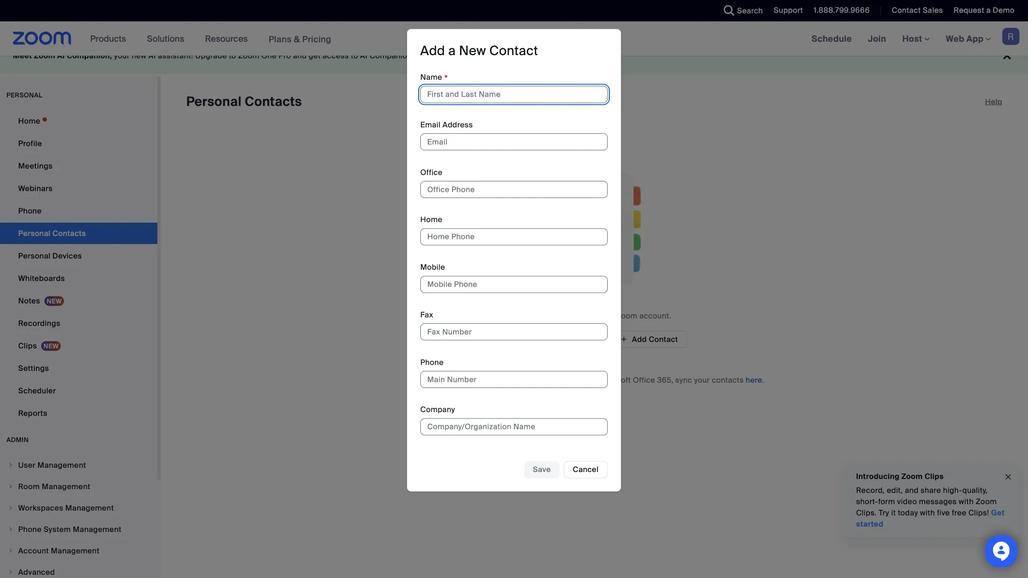 Task type: locate. For each thing, give the bounding box(es) containing it.
zoom up clips! on the right of the page
[[976, 497, 998, 507]]

add inside button
[[632, 335, 647, 345]]

zoom up add icon
[[617, 311, 638, 321]]

1 horizontal spatial office
[[633, 375, 656, 385]]

0 horizontal spatial phone
[[18, 206, 42, 216]]

banner containing schedule
[[0, 21, 1029, 57]]

add a new contact
[[421, 43, 538, 59]]

admin menu menu
[[0, 455, 158, 579]]

2 horizontal spatial and
[[906, 486, 919, 496]]

your right sync
[[695, 375, 710, 385]]

*
[[445, 73, 448, 85]]

to
[[229, 51, 236, 61], [351, 51, 358, 61], [590, 311, 597, 321]]

add up name
[[421, 43, 445, 59]]

phone inside add a new contact dialog
[[421, 358, 444, 368]]

started
[[857, 520, 884, 530]]

for google calendar, microsoft exchange, and microsoft office 365, sync your contacts here .
[[425, 375, 765, 385]]

0 vertical spatial add
[[421, 43, 445, 59]]

home up mobile
[[421, 215, 443, 225]]

your left "new"
[[114, 51, 130, 61]]

contact sales link up 'join'
[[884, 0, 946, 21]]

0 vertical spatial a
[[987, 5, 991, 15]]

0 horizontal spatial a
[[449, 43, 456, 59]]

ai right "new"
[[149, 51, 156, 61]]

try
[[879, 509, 890, 518]]

add image
[[510, 334, 518, 345]]

office
[[421, 167, 443, 177], [633, 375, 656, 385]]

1 horizontal spatial and
[[581, 375, 595, 385]]

office left "365,"
[[633, 375, 656, 385]]

get started
[[857, 509, 1005, 530]]

clips up settings
[[18, 341, 37, 351]]

0 vertical spatial home
[[18, 116, 40, 126]]

reports link
[[0, 403, 158, 424]]

today up first and last name text field
[[527, 51, 548, 61]]

and inside meet zoom ai companion, 'footer'
[[293, 51, 307, 61]]

zoom down the zoom logo
[[34, 51, 55, 61]]

contact down 'account.'
[[649, 335, 679, 345]]

1 horizontal spatial add
[[632, 335, 647, 345]]

&
[[294, 33, 300, 45]]

0 horizontal spatial today
[[527, 51, 548, 61]]

clips inside clips link
[[18, 341, 37, 351]]

banner
[[0, 21, 1029, 57]]

1 horizontal spatial personal
[[186, 94, 242, 110]]

plans
[[269, 33, 292, 45]]

notes link
[[0, 290, 158, 312]]

contacts left here link
[[712, 375, 744, 385]]

upgrade right assistant!
[[195, 51, 227, 61]]

0 horizontal spatial clips
[[18, 341, 37, 351]]

introducing zoom clips
[[857, 472, 944, 482]]

to left one
[[229, 51, 236, 61]]

ai
[[57, 51, 65, 61], [149, 51, 156, 61], [360, 51, 368, 61]]

contact sales link
[[884, 0, 946, 21], [892, 5, 944, 15]]

a left the 'demo' at the right top of page
[[987, 5, 991, 15]]

1 horizontal spatial microsoft
[[597, 375, 631, 385]]

0 vertical spatial contacts
[[530, 311, 562, 321]]

new
[[132, 51, 147, 61]]

contact right new
[[490, 43, 538, 59]]

your right added
[[599, 311, 615, 321]]

it
[[892, 509, 897, 518]]

get
[[992, 509, 1005, 518]]

office inside add a new contact dialog
[[421, 167, 443, 177]]

add inside dialog
[[421, 43, 445, 59]]

phone down "webinars"
[[18, 206, 42, 216]]

2 vertical spatial contact
[[649, 335, 679, 345]]

a inside dialog
[[449, 43, 456, 59]]

0 horizontal spatial ai
[[57, 51, 65, 61]]

home up profile
[[18, 116, 40, 126]]

contact sales link up meetings navigation
[[892, 5, 944, 15]]

share
[[921, 486, 942, 496]]

home link
[[0, 110, 158, 132]]

0 horizontal spatial personal
[[18, 251, 51, 261]]

home inside personal menu menu
[[18, 116, 40, 126]]

2 horizontal spatial your
[[695, 375, 710, 385]]

phone link
[[0, 200, 158, 222]]

personal inside personal devices link
[[18, 251, 51, 261]]

0 vertical spatial and
[[293, 51, 307, 61]]

2 horizontal spatial ai
[[360, 51, 368, 61]]

1 vertical spatial clips
[[925, 472, 944, 482]]

to right access
[[351, 51, 358, 61]]

assistant!
[[158, 51, 193, 61]]

0 horizontal spatial office
[[421, 167, 443, 177]]

0 horizontal spatial your
[[114, 51, 130, 61]]

1 horizontal spatial phone
[[421, 358, 444, 368]]

meetings navigation
[[804, 21, 1029, 57]]

meet zoom ai companion, your new ai assistant! upgrade to zoom one pro and get access to ai companion at no additional cost. upgrade today
[[13, 51, 548, 61]]

1 vertical spatial phone
[[421, 358, 444, 368]]

1 vertical spatial contacts
[[712, 375, 744, 385]]

add right add icon
[[632, 335, 647, 345]]

1 vertical spatial personal
[[18, 251, 51, 261]]

from
[[549, 335, 566, 345]]

1 horizontal spatial ai
[[149, 51, 156, 61]]

contact sales
[[892, 5, 944, 15]]

and inside record, edit, and share high-quality, short-form video messages with zoom clips. try it today with five free clips!
[[906, 486, 919, 496]]

1.888.799.9666 button
[[806, 0, 873, 21], [814, 5, 870, 15]]

1 microsoft from the left
[[504, 375, 539, 385]]

Home text field
[[421, 229, 608, 246]]

2 vertical spatial and
[[906, 486, 919, 496]]

2 vertical spatial your
[[695, 375, 710, 385]]

and up video
[[906, 486, 919, 496]]

0 vertical spatial clips
[[18, 341, 37, 351]]

a
[[987, 5, 991, 15], [449, 43, 456, 59]]

home inside add a new contact dialog
[[421, 215, 443, 225]]

ai left companion
[[360, 51, 368, 61]]

zoom left one
[[238, 51, 260, 61]]

1 vertical spatial today
[[899, 509, 919, 518]]

0 horizontal spatial contacts
[[530, 311, 562, 321]]

0 horizontal spatial contact
[[490, 43, 538, 59]]

plans & pricing link
[[269, 33, 332, 45], [269, 33, 332, 45]]

0 horizontal spatial add
[[421, 43, 445, 59]]

microsoft down add icon
[[597, 375, 631, 385]]

0 vertical spatial today
[[527, 51, 548, 61]]

profile
[[18, 139, 42, 148]]

contact inside button
[[649, 335, 679, 345]]

0 vertical spatial with
[[959, 497, 974, 507]]

2 horizontal spatial to
[[590, 311, 597, 321]]

notes
[[18, 296, 40, 306]]

meet zoom ai companion, footer
[[0, 38, 1029, 74]]

with up free
[[959, 497, 974, 507]]

1 vertical spatial home
[[421, 215, 443, 225]]

1 horizontal spatial contacts
[[712, 375, 744, 385]]

today
[[527, 51, 548, 61], [899, 509, 919, 518]]

0 vertical spatial your
[[114, 51, 130, 61]]

access
[[323, 51, 349, 61]]

contact left sales
[[892, 5, 921, 15]]

0 vertical spatial office
[[421, 167, 443, 177]]

1 vertical spatial a
[[449, 43, 456, 59]]

request a demo link
[[946, 0, 1029, 21], [954, 5, 1015, 15]]

1 horizontal spatial home
[[421, 215, 443, 225]]

1 vertical spatial add
[[632, 335, 647, 345]]

sales
[[923, 5, 944, 15]]

clips.
[[857, 509, 877, 518]]

0 vertical spatial personal
[[186, 94, 242, 110]]

save button
[[525, 462, 560, 479]]

0 vertical spatial contact
[[892, 5, 921, 15]]

0 vertical spatial phone
[[18, 206, 42, 216]]

zoom
[[34, 51, 55, 61], [238, 51, 260, 61], [617, 311, 638, 321], [902, 472, 923, 482], [976, 497, 998, 507]]

settings link
[[0, 358, 158, 379]]

schedule
[[812, 33, 853, 44]]

2 microsoft from the left
[[597, 375, 631, 385]]

add a new contact dialog
[[407, 29, 622, 492]]

1 horizontal spatial contact
[[649, 335, 679, 345]]

0 horizontal spatial with
[[921, 509, 936, 518]]

a left new
[[449, 43, 456, 59]]

Mobile text field
[[421, 276, 608, 293]]

devices
[[53, 251, 82, 261]]

phone up for
[[421, 358, 444, 368]]

1 horizontal spatial your
[[599, 311, 615, 321]]

1 horizontal spatial with
[[959, 497, 974, 507]]

1 horizontal spatial to
[[351, 51, 358, 61]]

your inside meet zoom ai companion, 'footer'
[[114, 51, 130, 61]]

upgrade
[[195, 51, 227, 61], [493, 51, 525, 61]]

ai down the zoom logo
[[57, 51, 65, 61]]

contact
[[892, 5, 921, 15], [490, 43, 538, 59], [649, 335, 679, 345]]

your
[[114, 51, 130, 61], [599, 311, 615, 321], [695, 375, 710, 385]]

office down email
[[421, 167, 443, 177]]

and
[[293, 51, 307, 61], [581, 375, 595, 385], [906, 486, 919, 496]]

1 horizontal spatial upgrade
[[493, 51, 525, 61]]

1 vertical spatial contact
[[490, 43, 538, 59]]

plans & pricing
[[269, 33, 332, 45]]

a for request
[[987, 5, 991, 15]]

company
[[421, 405, 455, 415]]

Company text field
[[421, 419, 608, 436]]

no
[[423, 51, 432, 61]]

five
[[938, 509, 951, 518]]

1 horizontal spatial today
[[899, 509, 919, 518]]

clips up share
[[925, 472, 944, 482]]

email
[[421, 120, 441, 130]]

one
[[262, 51, 277, 61]]

recordings
[[18, 319, 60, 328]]

here link
[[746, 375, 763, 385]]

1 horizontal spatial a
[[987, 5, 991, 15]]

home
[[18, 116, 40, 126], [421, 215, 443, 225]]

upgrade right cost.
[[493, 51, 525, 61]]

account.
[[640, 311, 672, 321]]

and left get
[[293, 51, 307, 61]]

0 horizontal spatial upgrade
[[195, 51, 227, 61]]

1 vertical spatial your
[[599, 311, 615, 321]]

0 horizontal spatial microsoft
[[504, 375, 539, 385]]

microsoft right calendar,
[[504, 375, 539, 385]]

support
[[774, 5, 804, 15]]

and right "exchange,"
[[581, 375, 595, 385]]

introducing
[[857, 472, 900, 482]]

0 horizontal spatial and
[[293, 51, 307, 61]]

with down the messages
[[921, 509, 936, 518]]

today down video
[[899, 509, 919, 518]]

contacts right no
[[530, 311, 562, 321]]

help link
[[986, 93, 1003, 110]]

microsoft
[[504, 375, 539, 385], [597, 375, 631, 385]]

0 horizontal spatial home
[[18, 116, 40, 126]]

to right added
[[590, 311, 597, 321]]

personal
[[186, 94, 242, 110], [18, 251, 51, 261]]



Task type: describe. For each thing, give the bounding box(es) containing it.
1 horizontal spatial clips
[[925, 472, 944, 482]]

your for companion,
[[114, 51, 130, 61]]

a for add
[[449, 43, 456, 59]]

2 ai from the left
[[149, 51, 156, 61]]

short-
[[857, 497, 879, 507]]

zoom inside record, edit, and share high-quality, short-form video messages with zoom clips. try it today with five free clips!
[[976, 497, 998, 507]]

personal
[[6, 91, 43, 99]]

high-
[[944, 486, 963, 496]]

zoom up edit,
[[902, 472, 923, 482]]

.
[[763, 375, 765, 385]]

personal for personal contacts
[[186, 94, 242, 110]]

mobile
[[421, 263, 445, 272]]

pro
[[279, 51, 291, 61]]

email address
[[421, 120, 473, 130]]

companion
[[370, 51, 412, 61]]

First and Last Name text field
[[421, 86, 608, 103]]

messages
[[920, 497, 957, 507]]

new
[[459, 43, 486, 59]]

clips!
[[969, 509, 990, 518]]

3 ai from the left
[[360, 51, 368, 61]]

add contact button
[[612, 331, 688, 348]]

request a demo
[[954, 5, 1015, 15]]

webinars link
[[0, 178, 158, 199]]

additional
[[434, 51, 471, 61]]

cost.
[[473, 51, 491, 61]]

close image
[[1005, 471, 1013, 484]]

here
[[746, 375, 763, 385]]

zoom logo image
[[13, 32, 72, 45]]

edit,
[[887, 486, 904, 496]]

admin
[[6, 436, 29, 444]]

file
[[585, 335, 599, 345]]

personal devices
[[18, 251, 82, 261]]

pricing
[[302, 33, 332, 45]]

cancel button
[[564, 462, 608, 479]]

fax
[[421, 310, 434, 320]]

exchange,
[[541, 375, 579, 385]]

product information navigation
[[82, 21, 340, 57]]

your for to
[[599, 311, 615, 321]]

2 horizontal spatial contact
[[892, 5, 921, 15]]

personal for personal devices
[[18, 251, 51, 261]]

request
[[954, 5, 985, 15]]

scheduler
[[18, 386, 56, 396]]

phone inside personal menu menu
[[18, 206, 42, 216]]

get
[[309, 51, 321, 61]]

personal devices link
[[0, 245, 158, 267]]

recordings link
[[0, 313, 158, 334]]

schedule link
[[804, 21, 861, 56]]

1 upgrade from the left
[[195, 51, 227, 61]]

free
[[953, 509, 967, 518]]

contacts
[[245, 94, 302, 110]]

0 horizontal spatial to
[[229, 51, 236, 61]]

csv
[[568, 335, 583, 345]]

video
[[898, 497, 918, 507]]

for
[[425, 375, 437, 385]]

meetings link
[[0, 155, 158, 177]]

name *
[[421, 72, 448, 85]]

profile link
[[0, 133, 158, 154]]

scheduler link
[[0, 380, 158, 402]]

no contacts added to your zoom account.
[[518, 311, 672, 321]]

personal contacts
[[186, 94, 302, 110]]

Phone text field
[[421, 371, 608, 388]]

calendar,
[[467, 375, 502, 385]]

add image
[[621, 335, 628, 345]]

1 vertical spatial with
[[921, 509, 936, 518]]

whiteboards
[[18, 274, 65, 283]]

record, edit, and share high-quality, short-form video messages with zoom clips. try it today with five free clips!
[[857, 486, 998, 518]]

import from csv file
[[522, 335, 599, 345]]

quality,
[[963, 486, 988, 496]]

1.888.799.9666
[[814, 5, 870, 15]]

1 ai from the left
[[57, 51, 65, 61]]

cancel
[[573, 465, 599, 475]]

companion,
[[67, 51, 112, 61]]

Email Address text field
[[421, 134, 608, 151]]

2 upgrade from the left
[[493, 51, 525, 61]]

added
[[564, 311, 588, 321]]

personal menu menu
[[0, 110, 158, 425]]

at
[[414, 51, 421, 61]]

import from csv file button
[[502, 331, 607, 348]]

form
[[879, 497, 896, 507]]

whiteboards link
[[0, 268, 158, 289]]

reports
[[18, 409, 47, 418]]

meetings
[[18, 161, 53, 171]]

add for add a new contact
[[421, 43, 445, 59]]

Fax text field
[[421, 324, 608, 341]]

no
[[518, 311, 528, 321]]

upgrade today link
[[493, 51, 548, 61]]

webinars
[[18, 184, 53, 193]]

record,
[[857, 486, 885, 496]]

save
[[533, 465, 551, 475]]

sync
[[676, 375, 693, 385]]

google
[[439, 375, 465, 385]]

today inside meet zoom ai companion, 'footer'
[[527, 51, 548, 61]]

clips link
[[0, 335, 158, 357]]

add contact
[[632, 335, 679, 345]]

help
[[986, 97, 1003, 107]]

Office Phone text field
[[421, 181, 608, 198]]

contact inside dialog
[[490, 43, 538, 59]]

today inside record, edit, and share high-quality, short-form video messages with zoom clips. try it today with five free clips!
[[899, 509, 919, 518]]

1 vertical spatial and
[[581, 375, 595, 385]]

get started link
[[857, 509, 1005, 530]]

meet
[[13, 51, 32, 61]]

365,
[[658, 375, 674, 385]]

address
[[443, 120, 473, 130]]

1 vertical spatial office
[[633, 375, 656, 385]]

settings
[[18, 364, 49, 373]]

add for add contact
[[632, 335, 647, 345]]

join
[[869, 33, 887, 44]]



Task type: vqa. For each thing, say whether or not it's contained in the screenshot.
bottommost Contact
yes



